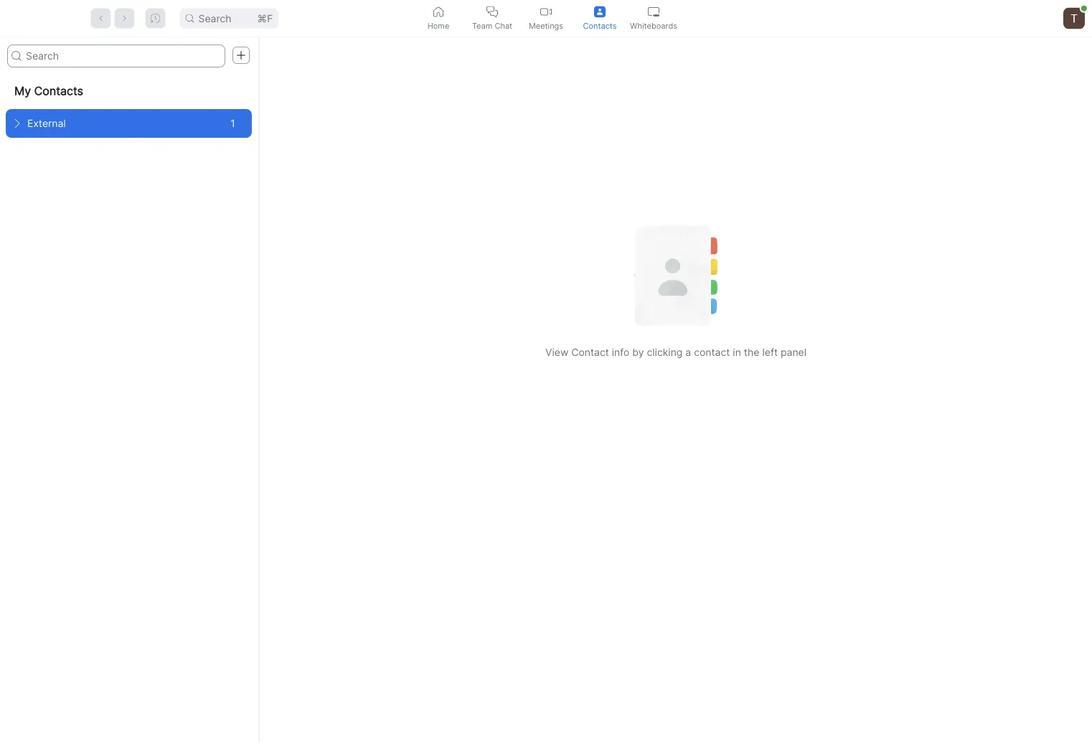Task type: describe. For each thing, give the bounding box(es) containing it.
team
[[472, 21, 493, 30]]

home small image
[[433, 6, 444, 18]]

contacts inside the contacts button
[[583, 21, 617, 30]]

team chat image
[[487, 6, 498, 18]]

my contacts tree
[[0, 73, 258, 138]]

online image
[[1082, 6, 1087, 11]]

meetings
[[529, 21, 563, 30]]

by
[[633, 346, 644, 359]]

contact
[[694, 346, 730, 359]]

in
[[733, 346, 741, 359]]

Search text field
[[7, 45, 225, 67]]

online image
[[1082, 6, 1087, 11]]

a
[[686, 346, 691, 359]]

tab list containing home
[[412, 0, 681, 37]]

team chat
[[472, 21, 513, 30]]

home
[[428, 21, 450, 30]]

1 horizontal spatial magnifier image
[[186, 14, 194, 23]]

meetings button
[[519, 0, 573, 37]]

0 horizontal spatial magnifier image
[[11, 51, 22, 61]]

whiteboards
[[630, 21, 678, 30]]

clicking
[[647, 346, 683, 359]]

avatar image
[[1064, 8, 1085, 29]]

whiteboards button
[[627, 0, 681, 37]]

the
[[744, 346, 760, 359]]



Task type: vqa. For each thing, say whether or not it's contained in the screenshot.
My Contacts
yes



Task type: locate. For each thing, give the bounding box(es) containing it.
contacts inside my contacts heading
[[34, 84, 83, 98]]

my contacts heading
[[0, 73, 258, 109]]

0 vertical spatial magnifier image
[[186, 14, 194, 23]]

panel
[[781, 346, 807, 359]]

magnifier image
[[186, 14, 194, 23], [11, 51, 22, 61]]

contacts tab panel
[[0, 37, 1092, 742]]

view
[[545, 346, 569, 359]]

home small image
[[433, 6, 444, 18]]

contact
[[571, 346, 609, 359]]

1 vertical spatial magnifier image
[[11, 51, 22, 61]]

0 horizontal spatial magnifier image
[[11, 51, 22, 61]]

my contacts grouping, external, 1 items enclose, level 2, 1 of 1, tree item
[[6, 109, 252, 138]]

1 horizontal spatial magnifier image
[[186, 14, 194, 23]]

1 vertical spatial contacts
[[34, 84, 83, 98]]

home button
[[412, 0, 465, 37]]

⌘f
[[257, 12, 273, 24]]

magnifier image up my
[[11, 51, 22, 61]]

tab list
[[412, 0, 681, 37]]

team chat image
[[487, 6, 498, 18]]

whiteboard small image
[[648, 6, 660, 18], [648, 6, 660, 18]]

magnifier image up my
[[11, 51, 22, 61]]

contacts up the external on the left top
[[34, 84, 83, 98]]

0 vertical spatial magnifier image
[[186, 14, 194, 23]]

profile contact image
[[594, 6, 606, 18], [594, 6, 606, 18]]

plus small image
[[236, 50, 246, 60], [236, 50, 246, 60]]

info
[[612, 346, 630, 359]]

left
[[763, 346, 778, 359]]

contacts left whiteboards at the top right of the page
[[583, 21, 617, 30]]

1 vertical spatial magnifier image
[[11, 51, 22, 61]]

contacts button
[[573, 0, 627, 37]]

magnifier image left search
[[186, 14, 194, 23]]

my contacts
[[14, 84, 83, 98]]

team chat button
[[465, 0, 519, 37]]

0 horizontal spatial contacts
[[34, 84, 83, 98]]

magnifier image left search
[[186, 14, 194, 23]]

magnifier image
[[186, 14, 194, 23], [11, 51, 22, 61]]

contacts
[[583, 21, 617, 30], [34, 84, 83, 98]]

0 vertical spatial contacts
[[583, 21, 617, 30]]

my
[[14, 84, 31, 98]]

chevron right image
[[13, 119, 22, 128], [13, 119, 22, 128]]

search
[[198, 12, 232, 24]]

view contact info by clicking a contact in the left panel
[[545, 346, 807, 359]]

1
[[231, 117, 235, 130]]

magnifier image inside contacts tab panel
[[11, 51, 22, 61]]

external
[[27, 117, 66, 130]]

1 horizontal spatial contacts
[[583, 21, 617, 30]]

chat
[[495, 21, 513, 30]]

video on image
[[540, 6, 552, 18], [540, 6, 552, 18]]



